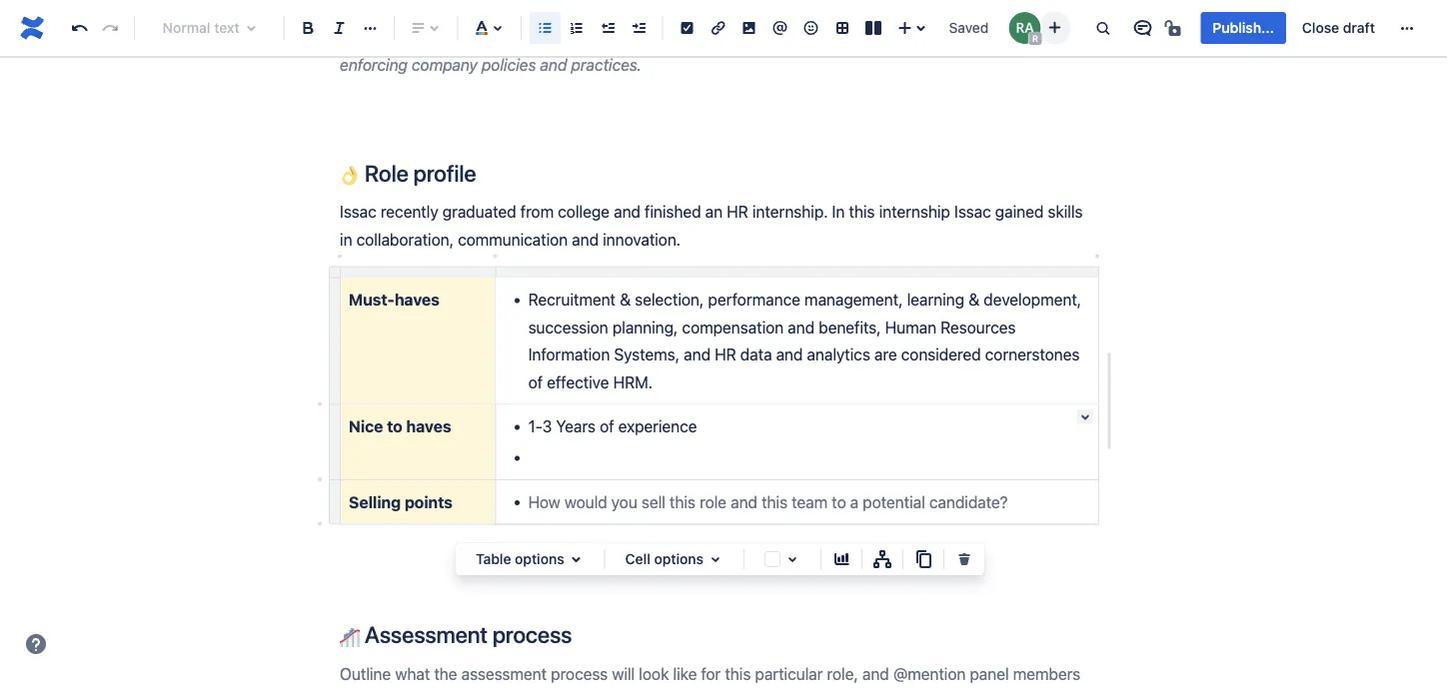 Task type: locate. For each thing, give the bounding box(es) containing it.
cell background image
[[781, 548, 805, 572]]

hr
[[727, 203, 748, 222], [715, 345, 736, 364]]

and right lead
[[660, 0, 687, 19]]

options inside popup button
[[654, 551, 704, 568]]

and up innovation.
[[614, 203, 641, 222]]

manage connected data image
[[871, 548, 895, 572]]

resources up leave,
[[991, 0, 1066, 19]]

action item image
[[675, 16, 699, 40]]

the
[[736, 0, 760, 19], [908, 0, 931, 19]]

cell options
[[625, 551, 704, 568]]

benefits, inside the human resource manager will lead and direct the routine functions of the human resources (hr) department including hiring and interviewing staff, administering pay, benefits, and leave, and enforcing company policies and practices.
[[876, 28, 939, 47]]

resources inside the human resource manager will lead and direct the routine functions of the human resources (hr) department including hiring and interviewing staff, administering pay, benefits, and leave, and enforcing company policies and practices.
[[991, 0, 1066, 19]]

and left leave,
[[943, 28, 970, 47]]

0 horizontal spatial &
[[620, 290, 631, 309]]

issac recently graduated from college and finished an hr internship. in this internship issac gained skills in collaboration, communication and innovation.
[[340, 203, 1087, 249]]

saved
[[949, 19, 989, 36]]

systems,
[[614, 345, 680, 364]]

functions
[[818, 0, 885, 19]]

selection,
[[635, 290, 704, 309]]

and up "practices."
[[579, 28, 606, 47]]

to
[[387, 417, 403, 436]]

including
[[465, 28, 531, 47]]

:roller_coaster: image
[[340, 628, 360, 648], [340, 628, 360, 648]]

hr inside 'issac recently graduated from college and finished an hr internship. in this internship issac gained skills in collaboration, communication and innovation.'
[[727, 203, 748, 222]]

selling points
[[349, 493, 453, 512]]

this
[[849, 203, 875, 222]]

cell
[[625, 551, 650, 568]]

resources
[[991, 0, 1066, 19], [941, 318, 1016, 337]]

years
[[556, 417, 596, 436]]

points
[[405, 493, 453, 512]]

administering
[[742, 28, 839, 47]]

0 vertical spatial of
[[889, 0, 904, 19]]

copy image
[[911, 548, 935, 572]]

lead
[[625, 0, 656, 19]]

the right layouts icon
[[908, 0, 931, 19]]

0 horizontal spatial issac
[[340, 203, 376, 222]]

role
[[365, 159, 409, 186]]

ruby anderson image
[[1009, 12, 1041, 44]]

cornerstones
[[985, 345, 1080, 364]]

1 horizontal spatial issac
[[954, 203, 991, 222]]

0 horizontal spatial the
[[736, 0, 760, 19]]

benefits,
[[876, 28, 939, 47], [819, 318, 881, 337]]

options inside dropdown button
[[515, 551, 564, 568]]

graduated
[[443, 203, 516, 222]]

in
[[340, 230, 352, 249]]

information
[[528, 345, 610, 364]]

bullet list ⌘⇧8 image
[[533, 16, 557, 40]]

must-haves
[[349, 290, 440, 309]]

leave,
[[974, 28, 1016, 47]]

expand dropdown menu image left cell
[[564, 548, 588, 572]]

1 vertical spatial benefits,
[[819, 318, 881, 337]]

publish...
[[1213, 19, 1274, 36]]

1 horizontal spatial options
[[654, 551, 704, 568]]

the right link 'icon'
[[736, 0, 760, 19]]

&
[[620, 290, 631, 309], [969, 290, 980, 309]]

table
[[476, 551, 511, 568]]

selling
[[349, 493, 401, 512]]

human inside recruitment & selection, performance management, learning & development, succession planning, compensation and benefits, human resources information systems, and hr data and analytics are considered cornerstones of effective hrm.
[[885, 318, 937, 337]]

options right table
[[515, 551, 564, 568]]

expand dropdown menu image
[[564, 548, 588, 572], [704, 548, 728, 572]]

options
[[515, 551, 564, 568], [654, 551, 704, 568]]

will
[[598, 0, 621, 19]]

hr down compensation
[[715, 345, 736, 364]]

profile
[[413, 159, 476, 186]]

0 vertical spatial haves
[[395, 290, 440, 309]]

benefits, down 'management,'
[[819, 318, 881, 337]]

confluence image
[[16, 12, 48, 44], [16, 12, 48, 44]]

haves down collaboration,
[[395, 290, 440, 309]]

2 issac from the left
[[954, 203, 991, 222]]

resources up considered
[[941, 318, 1016, 337]]

human up saved
[[935, 0, 986, 19]]

hr right an
[[727, 203, 748, 222]]

experience
[[618, 417, 697, 436]]

1 vertical spatial of
[[528, 373, 543, 392]]

human
[[404, 0, 455, 19], [935, 0, 986, 19], [885, 318, 937, 337]]

nice to haves
[[349, 417, 451, 436]]

resources for cornerstones
[[941, 318, 1016, 337]]

expand dropdown menu image left cell background image
[[704, 548, 728, 572]]

1 the from the left
[[736, 0, 760, 19]]

find and replace image
[[1091, 16, 1115, 40]]

human down learning
[[885, 318, 937, 337]]

2 options from the left
[[654, 551, 704, 568]]

1 horizontal spatial the
[[908, 0, 931, 19]]

:ok_hand: image
[[340, 165, 360, 185], [340, 165, 360, 185]]

2 expand dropdown menu image from the left
[[704, 548, 728, 572]]

recently
[[381, 203, 438, 222]]

of right years
[[600, 417, 614, 436]]

succession
[[528, 318, 608, 337]]

2 the from the left
[[908, 0, 931, 19]]

effective
[[547, 373, 609, 392]]

more formatting image
[[358, 16, 382, 40]]

1 vertical spatial hr
[[715, 345, 736, 364]]

management,
[[805, 290, 903, 309]]

from
[[520, 203, 554, 222]]

link image
[[706, 16, 730, 40]]

issac up in
[[340, 203, 376, 222]]

college
[[558, 203, 610, 222]]

of left effective
[[528, 373, 543, 392]]

& right learning
[[969, 290, 980, 309]]

and
[[660, 0, 687, 19], [579, 28, 606, 47], [943, 28, 970, 47], [1020, 28, 1047, 47], [540, 55, 567, 74], [614, 203, 641, 222], [572, 230, 599, 249], [788, 318, 815, 337], [684, 345, 711, 364], [776, 345, 803, 364]]

1 horizontal spatial &
[[969, 290, 980, 309]]

of right layouts icon
[[889, 0, 904, 19]]

indent tab image
[[627, 16, 651, 40]]

options right cell
[[654, 551, 704, 568]]

0 vertical spatial benefits,
[[876, 28, 939, 47]]

compensation
[[682, 318, 784, 337]]

1 vertical spatial resources
[[941, 318, 1016, 337]]

close draft
[[1302, 19, 1375, 36]]

bold ⌘b image
[[296, 16, 320, 40]]

haves
[[395, 290, 440, 309], [406, 417, 451, 436]]

0 horizontal spatial of
[[528, 373, 543, 392]]

of inside the human resource manager will lead and direct the routine functions of the human resources (hr) department including hiring and interviewing staff, administering pay, benefits, and leave, and enforcing company policies and practices.
[[889, 0, 904, 19]]

options for table options
[[515, 551, 564, 568]]

3
[[542, 417, 552, 436]]

resources inside recruitment & selection, performance management, learning & development, succession planning, compensation and benefits, human resources information systems, and hr data and analytics are considered cornerstones of effective hrm.
[[941, 318, 1016, 337]]

expand dropdown menu image for table options
[[564, 548, 588, 572]]

0 horizontal spatial expand dropdown menu image
[[564, 548, 588, 572]]

human for the human resource manager will lead and direct the routine functions of the human resources (hr) department including hiring and interviewing staff, administering pay, benefits, and leave, and enforcing company policies and practices.
[[935, 0, 986, 19]]

1 horizontal spatial of
[[600, 417, 614, 436]]

& up planning, at the left of page
[[620, 290, 631, 309]]

numbered list ⌘⇧7 image
[[565, 16, 588, 40]]

innovation.
[[603, 230, 681, 249]]

1 expand dropdown menu image from the left
[[564, 548, 588, 572]]

1-
[[528, 417, 542, 436]]

planning,
[[612, 318, 678, 337]]

2 horizontal spatial of
[[889, 0, 904, 19]]

0 horizontal spatial options
[[515, 551, 564, 568]]

direct
[[691, 0, 732, 19]]

1 options from the left
[[515, 551, 564, 568]]

(hr)
[[340, 28, 373, 47]]

haves right to at the bottom of the page
[[406, 417, 451, 436]]

development,
[[984, 290, 1082, 309]]

1 horizontal spatial expand dropdown menu image
[[704, 548, 728, 572]]

issac
[[340, 203, 376, 222], [954, 203, 991, 222]]

0 vertical spatial resources
[[991, 0, 1066, 19]]

considered
[[901, 345, 981, 364]]

issac left gained in the top right of the page
[[954, 203, 991, 222]]

of
[[889, 0, 904, 19], [528, 373, 543, 392], [600, 417, 614, 436]]

benefits, right pay,
[[876, 28, 939, 47]]

draft
[[1343, 19, 1375, 36]]

resources for benefits,
[[991, 0, 1066, 19]]

0 vertical spatial hr
[[727, 203, 748, 222]]

an
[[705, 203, 723, 222]]

table options button
[[464, 548, 596, 572]]



Task type: describe. For each thing, give the bounding box(es) containing it.
invite to edit image
[[1043, 15, 1067, 39]]

undo ⌘z image
[[68, 16, 91, 40]]

and down college
[[572, 230, 599, 249]]

chart image
[[830, 548, 854, 572]]

assessment process
[[360, 622, 572, 649]]

interviewing
[[610, 28, 697, 47]]

italic ⌘i image
[[327, 16, 351, 40]]

2 & from the left
[[969, 290, 980, 309]]

and down 'hiring'
[[540, 55, 567, 74]]

policies
[[482, 55, 536, 74]]

department
[[377, 28, 461, 47]]

add image, video, or file image
[[737, 16, 761, 40]]

and down compensation
[[684, 345, 711, 364]]

1 & from the left
[[620, 290, 631, 309]]

communication
[[458, 230, 568, 249]]

internship
[[879, 203, 950, 222]]

resource
[[459, 0, 527, 19]]

help image
[[24, 633, 48, 657]]

outdent ⇧tab image
[[596, 16, 620, 40]]

human for recruitment & selection, performance management, learning & development, succession planning, compensation and benefits, human resources information systems, and hr data and analytics are considered cornerstones of effective hrm.
[[885, 318, 937, 337]]

hrm.
[[613, 373, 653, 392]]

cell options button
[[613, 548, 736, 572]]

assessment
[[365, 622, 488, 649]]

are
[[874, 345, 897, 364]]

and right leave,
[[1020, 28, 1047, 47]]

learning
[[907, 290, 965, 309]]

comment icon image
[[1131, 16, 1155, 40]]

remove image
[[952, 548, 976, 572]]

manager
[[531, 0, 594, 19]]

pay,
[[843, 28, 872, 47]]

and up analytics
[[788, 318, 815, 337]]

layouts image
[[861, 16, 885, 40]]

and right data
[[776, 345, 803, 364]]

the human resource manager will lead and direct the routine functions of the human resources (hr) department including hiring and interviewing staff, administering pay, benefits, and leave, and enforcing company policies and practices.
[[340, 0, 1070, 74]]

role profile
[[360, 159, 476, 186]]

1-3 years of experience
[[528, 417, 697, 436]]

process
[[493, 622, 572, 649]]

table options
[[476, 551, 564, 568]]

collaboration,
[[356, 230, 454, 249]]

enforcing
[[340, 55, 408, 74]]

1 issac from the left
[[340, 203, 376, 222]]

analytics
[[807, 345, 870, 364]]

human up the department
[[404, 0, 455, 19]]

publish... button
[[1201, 12, 1286, 44]]

in
[[832, 203, 845, 222]]

skills
[[1048, 203, 1083, 222]]

options for cell options
[[654, 551, 704, 568]]

staff,
[[701, 28, 738, 47]]

nice
[[349, 417, 383, 436]]

routine
[[764, 0, 814, 19]]

recruitment & selection, performance management, learning & development, succession planning, compensation and benefits, human resources information systems, and hr data and analytics are considered cornerstones of effective hrm.
[[528, 290, 1086, 392]]

performance
[[708, 290, 800, 309]]

internship.
[[753, 203, 828, 222]]

hiring
[[535, 28, 575, 47]]

table image
[[830, 16, 854, 40]]

must-
[[349, 290, 395, 309]]

more image
[[1395, 16, 1419, 40]]

recruitment
[[528, 290, 616, 309]]

benefits, inside recruitment & selection, performance management, learning & development, succession planning, compensation and benefits, human resources information systems, and hr data and analytics are considered cornerstones of effective hrm.
[[819, 318, 881, 337]]

1 vertical spatial haves
[[406, 417, 451, 436]]

mention image
[[768, 16, 792, 40]]

company
[[412, 55, 477, 74]]

expand dropdown menu image for cell options
[[704, 548, 728, 572]]

practices.
[[571, 55, 642, 74]]

redo ⌘⇧z image
[[99, 16, 123, 40]]

no restrictions image
[[1163, 16, 1187, 40]]

finished
[[645, 203, 701, 222]]

hr inside recruitment & selection, performance management, learning & development, succession planning, compensation and benefits, human resources information systems, and hr data and analytics are considered cornerstones of effective hrm.
[[715, 345, 736, 364]]

of inside recruitment & selection, performance management, learning & development, succession planning, compensation and benefits, human resources information systems, and hr data and analytics are considered cornerstones of effective hrm.
[[528, 373, 543, 392]]

emoji image
[[799, 16, 823, 40]]

close draft button
[[1290, 12, 1387, 44]]

close
[[1302, 19, 1339, 36]]

gained
[[995, 203, 1044, 222]]

2 vertical spatial of
[[600, 417, 614, 436]]

the
[[372, 0, 400, 19]]

data
[[740, 345, 772, 364]]



Task type: vqa. For each thing, say whether or not it's contained in the screenshot.
3 button to the top
no



